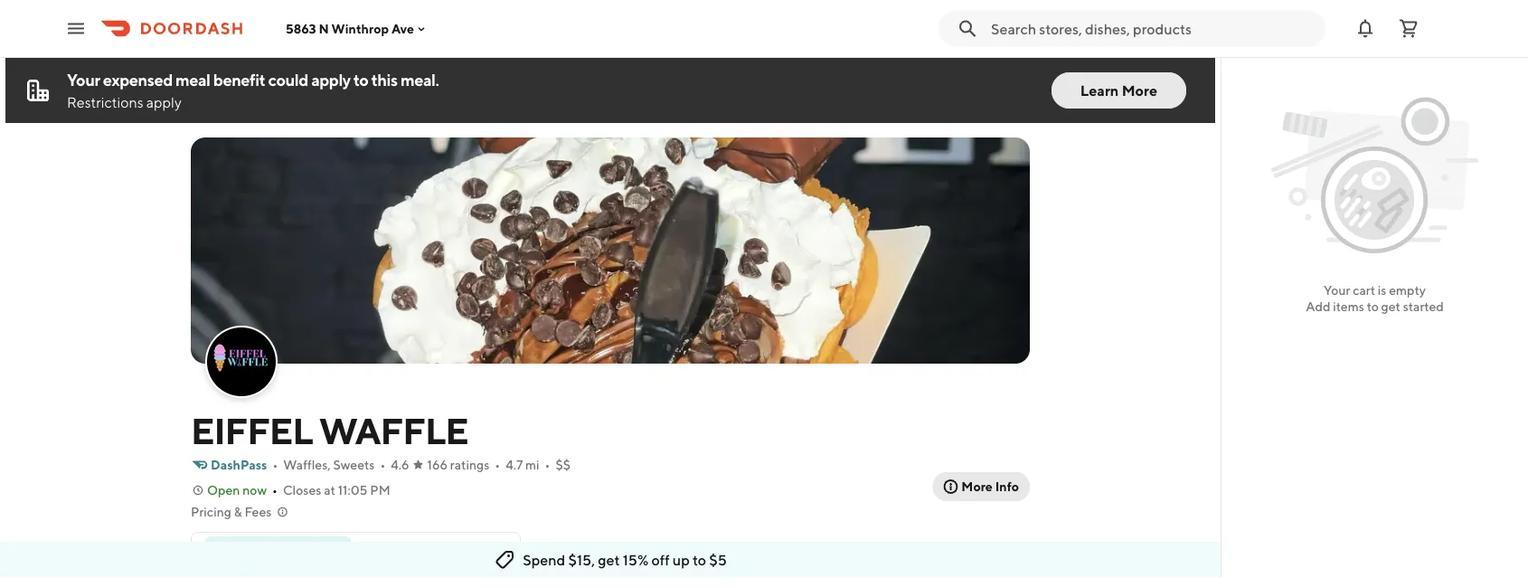 Task type: describe. For each thing, give the bounding box(es) containing it.
info
[[996, 479, 1020, 494]]

15%
[[623, 551, 649, 569]]

your for expensed
[[67, 70, 100, 89]]

to for items
[[1368, 299, 1379, 314]]

166
[[428, 457, 448, 472]]

• right "now"
[[272, 483, 278, 498]]

notification bell image
[[1355, 18, 1377, 39]]

$5
[[709, 551, 727, 569]]

learn
[[1081, 82, 1119, 99]]

started
[[1404, 299, 1445, 314]]

waffles,
[[283, 457, 331, 472]]

pricing & fees button
[[191, 503, 290, 521]]

your cart is empty add items to get started
[[1307, 283, 1445, 314]]

0 horizontal spatial get
[[598, 551, 620, 569]]

&
[[234, 504, 242, 519]]

pricing & fees
[[191, 504, 272, 519]]

empty
[[1390, 283, 1427, 298]]

could
[[268, 70, 308, 89]]

5863 n winthrop ave button
[[286, 21, 429, 36]]

waffle
[[319, 409, 468, 452]]

4.7 mi • $$
[[506, 457, 571, 472]]

spend $15, get 15% off up to $5
[[523, 551, 727, 569]]

11:05
[[338, 483, 368, 498]]

4.7
[[506, 457, 523, 472]]

1 vertical spatial apply
[[146, 94, 182, 111]]

more info button
[[933, 472, 1030, 501]]

to for up
[[693, 551, 707, 569]]

dashpass
[[211, 457, 267, 472]]

5863 n winthrop ave
[[286, 21, 414, 36]]

• right mi
[[545, 457, 550, 472]]

Pickup radio
[[935, 553, 1030, 578]]

off
[[652, 551, 670, 569]]

eiffel waffle
[[191, 409, 468, 452]]

items
[[1334, 299, 1365, 314]]

$15,
[[569, 551, 595, 569]]

sweets
[[333, 457, 375, 472]]

dashpass •
[[211, 457, 278, 472]]

ratings
[[450, 457, 490, 472]]

open now
[[207, 483, 267, 498]]

fee
[[293, 561, 312, 576]]

5863
[[286, 21, 316, 36]]

1 horizontal spatial apply
[[311, 70, 351, 89]]

time
[[445, 560, 471, 575]]

n
[[319, 21, 329, 36]]

fees
[[245, 504, 272, 519]]

is
[[1379, 283, 1387, 298]]

meal.
[[401, 70, 439, 89]]



Task type: vqa. For each thing, say whether or not it's contained in the screenshot.
to
yes



Task type: locate. For each thing, give the bounding box(es) containing it.
$$
[[556, 457, 571, 472]]

open menu image
[[65, 18, 87, 39]]

add
[[1307, 299, 1331, 314]]

1 horizontal spatial your
[[1324, 283, 1351, 298]]

0 horizontal spatial more
[[962, 479, 993, 494]]

apply down "expensed"
[[146, 94, 182, 111]]

spend
[[523, 551, 566, 569]]

ave
[[392, 21, 414, 36]]

apply
[[311, 70, 351, 89], [146, 94, 182, 111]]

to down cart
[[1368, 299, 1379, 314]]

•
[[273, 457, 278, 472], [380, 457, 386, 472], [495, 457, 500, 472], [545, 457, 550, 472], [272, 483, 278, 498]]

• left 4.7
[[495, 457, 500, 472]]

learn more button
[[1052, 72, 1187, 109]]

apply right could
[[311, 70, 351, 89]]

to right 'up'
[[693, 551, 707, 569]]

your inside your cart is empty add items to get started
[[1324, 283, 1351, 298]]

your
[[67, 70, 100, 89], [1324, 283, 1351, 298]]

4.6
[[391, 457, 409, 472]]

more
[[1122, 82, 1158, 99], [962, 479, 993, 494]]

at
[[324, 483, 336, 498]]

1 horizontal spatial get
[[1382, 299, 1401, 314]]

• left the waffles, at bottom
[[273, 457, 278, 472]]

closes
[[283, 483, 322, 498]]

2 horizontal spatial to
[[1368, 299, 1379, 314]]

eiffel
[[191, 409, 313, 452]]

pricing
[[191, 504, 231, 519]]

0 vertical spatial more
[[1122, 82, 1158, 99]]

• closes at 11:05 pm
[[272, 483, 391, 498]]

1 horizontal spatial more
[[1122, 82, 1158, 99]]

to for apply
[[354, 70, 369, 89]]

cart
[[1354, 283, 1376, 298]]

0 vertical spatial apply
[[311, 70, 351, 89]]

0 vertical spatial your
[[67, 70, 100, 89]]

delivery for delivery fee
[[245, 561, 291, 576]]

1 vertical spatial to
[[1368, 299, 1379, 314]]

1 horizontal spatial to
[[693, 551, 707, 569]]

to inside your cart is empty add items to get started
[[1368, 299, 1379, 314]]

1 vertical spatial your
[[1324, 283, 1351, 298]]

now
[[243, 483, 267, 498]]

delivery
[[397, 560, 442, 575], [245, 561, 291, 576]]

1 vertical spatial more
[[962, 479, 993, 494]]

Delivery radio
[[854, 553, 946, 578]]

winthrop
[[332, 21, 389, 36]]

to
[[354, 70, 369, 89], [1368, 299, 1379, 314], [693, 551, 707, 569]]

get down is
[[1382, 299, 1401, 314]]

benefit
[[213, 70, 265, 89]]

waffles, sweets
[[283, 457, 375, 472]]

1 horizontal spatial delivery
[[397, 560, 442, 575]]

more inside button
[[1122, 82, 1158, 99]]

0 vertical spatial get
[[1382, 299, 1401, 314]]

get left 15%
[[598, 551, 620, 569]]

delivery fee
[[245, 561, 312, 576]]

0 horizontal spatial delivery
[[245, 561, 291, 576]]

more info
[[962, 479, 1020, 494]]

restrictions
[[67, 94, 144, 111]]

get inside your cart is empty add items to get started
[[1382, 299, 1401, 314]]

delivery time
[[397, 560, 471, 575]]

pickup
[[968, 556, 1009, 571]]

delivery for delivery time
[[397, 560, 442, 575]]

pm
[[370, 483, 391, 498]]

to left this
[[354, 70, 369, 89]]

your expensed meal benefit could apply to this meal. restrictions apply
[[67, 70, 439, 111]]

expensed
[[103, 70, 173, 89]]

delivery left "time"
[[397, 560, 442, 575]]

0 horizontal spatial to
[[354, 70, 369, 89]]

up
[[673, 551, 690, 569]]

more right learn
[[1122, 82, 1158, 99]]

your up restrictions
[[67, 70, 100, 89]]

your for cart
[[1324, 283, 1351, 298]]

eiffel waffle image
[[191, 138, 1030, 364], [207, 327, 276, 396]]

delivery
[[875, 556, 924, 571]]

Store search: begin typing to search for stores available on DoorDash text field
[[992, 19, 1315, 38]]

to inside "your expensed meal benefit could apply to this meal. restrictions apply"
[[354, 70, 369, 89]]

mi
[[526, 457, 540, 472]]

open
[[207, 483, 240, 498]]

this
[[371, 70, 398, 89]]

order methods option group
[[854, 553, 1030, 578]]

get
[[1382, 299, 1401, 314], [598, 551, 620, 569]]

more left info on the right of the page
[[962, 479, 993, 494]]

more inside button
[[962, 479, 993, 494]]

your inside "your expensed meal benefit could apply to this meal. restrictions apply"
[[67, 70, 100, 89]]

learn more
[[1081, 82, 1158, 99]]

meal
[[176, 70, 210, 89]]

0 horizontal spatial your
[[67, 70, 100, 89]]

your up items
[[1324, 283, 1351, 298]]

• left the 4.6
[[380, 457, 386, 472]]

166 ratings •
[[428, 457, 500, 472]]

0 vertical spatial to
[[354, 70, 369, 89]]

2 vertical spatial to
[[693, 551, 707, 569]]

0 items, open order cart image
[[1399, 18, 1420, 39]]

0 horizontal spatial apply
[[146, 94, 182, 111]]

delivery left fee
[[245, 561, 291, 576]]

1 vertical spatial get
[[598, 551, 620, 569]]



